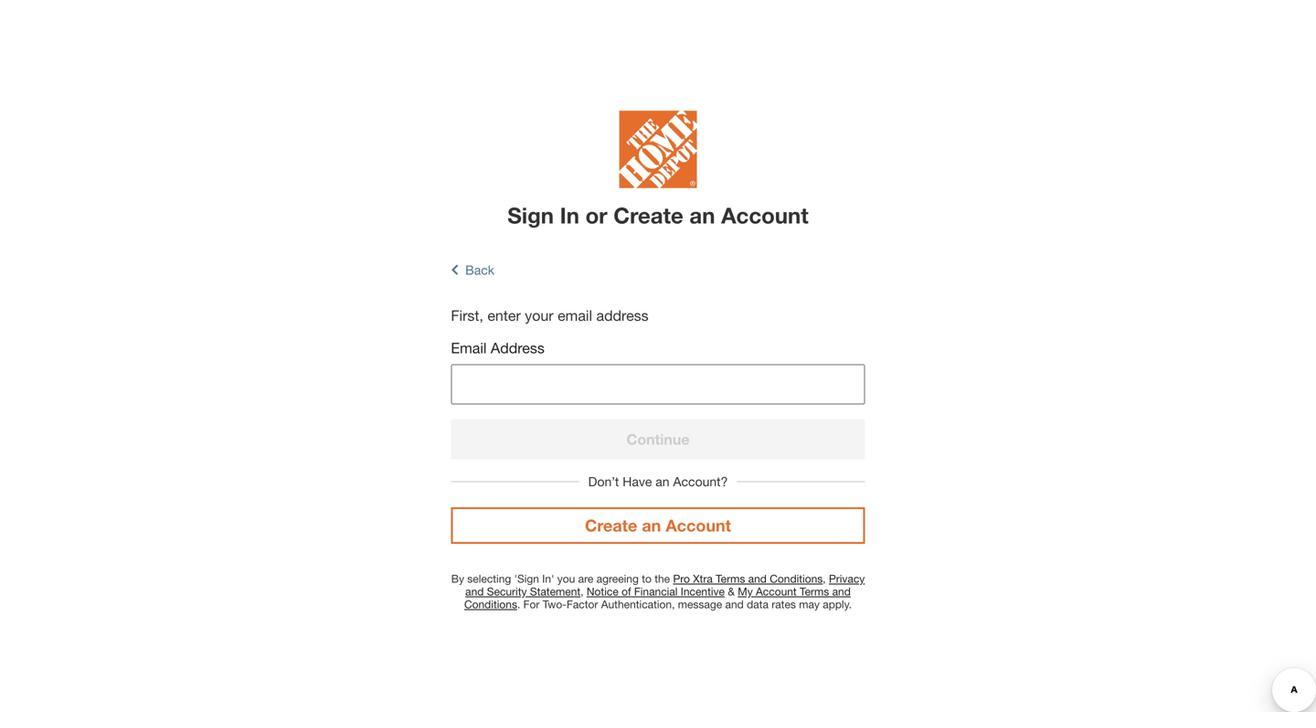 Task type: vqa. For each thing, say whether or not it's contained in the screenshot.
the
yes



Task type: locate. For each thing, give the bounding box(es) containing it.
back button
[[451, 262, 495, 277]]

. for two-factor authentication, message and data rates may apply.
[[517, 598, 852, 611]]

may
[[799, 598, 820, 611]]

sign
[[508, 202, 554, 228]]

and right may
[[833, 585, 851, 598]]

have
[[623, 474, 652, 489]]

create an account button
[[451, 507, 866, 544]]

an right have
[[656, 474, 670, 489]]

by
[[451, 572, 464, 585]]

xtra
[[693, 572, 713, 585]]

and inside 'privacy and security statement'
[[466, 585, 484, 598]]

0 vertical spatial account
[[722, 202, 809, 228]]

your
[[525, 307, 554, 324]]

email
[[558, 307, 593, 324]]

terms right xtra
[[716, 572, 746, 585]]

incentive
[[681, 585, 725, 598]]

notice of financial incentive link
[[587, 585, 725, 598]]

and
[[749, 572, 767, 585], [466, 585, 484, 598], [833, 585, 851, 598], [726, 598, 744, 611]]

conditions down selecting
[[464, 598, 517, 611]]

1 vertical spatial account
[[666, 516, 731, 535]]

.
[[517, 598, 521, 611]]

and right 'by' at the bottom
[[466, 585, 484, 598]]

0 horizontal spatial terms
[[716, 572, 746, 585]]

the
[[655, 572, 670, 585]]

an inside button
[[642, 516, 661, 535]]

terms right rates
[[800, 585, 830, 598]]

,
[[823, 572, 826, 585], [581, 585, 584, 598]]

conditions up rates
[[770, 572, 823, 585]]

my account terms and conditions
[[464, 585, 851, 611]]

in
[[560, 202, 580, 228]]

create right or
[[614, 202, 684, 228]]

0 horizontal spatial conditions
[[464, 598, 517, 611]]

by selecting 'sign in' you are agreeing to the pro xtra terms and conditions ,
[[451, 572, 829, 585]]

1 horizontal spatial conditions
[[770, 572, 823, 585]]

thd logo image
[[619, 111, 697, 193]]

you
[[558, 572, 575, 585]]

create down the don't
[[585, 516, 638, 535]]

and up data
[[749, 572, 767, 585]]

account
[[722, 202, 809, 228], [666, 516, 731, 535], [756, 585, 797, 598]]

create
[[614, 202, 684, 228], [585, 516, 638, 535]]

1 vertical spatial conditions
[[464, 598, 517, 611]]

address
[[597, 307, 649, 324]]

terms
[[716, 572, 746, 585], [800, 585, 830, 598]]

my account terms and conditions link
[[464, 585, 851, 611]]

Email Address email field
[[451, 364, 866, 404]]

2 vertical spatial account
[[756, 585, 797, 598]]

, left privacy
[[823, 572, 826, 585]]

account?
[[673, 474, 728, 489]]

first,
[[451, 307, 484, 324]]

conditions
[[770, 572, 823, 585], [464, 598, 517, 611]]

my
[[738, 585, 753, 598]]

an down thd logo
[[690, 202, 715, 228]]

are
[[578, 572, 594, 585]]

an down "don't have an account?"
[[642, 516, 661, 535]]

2 vertical spatial an
[[642, 516, 661, 535]]

rates
[[772, 598, 796, 611]]

authentication,
[[601, 598, 675, 611]]

back arrow image
[[451, 262, 458, 277]]

1 horizontal spatial terms
[[800, 585, 830, 598]]

statement
[[530, 585, 581, 598]]

enter
[[488, 307, 521, 324]]

an
[[690, 202, 715, 228], [656, 474, 670, 489], [642, 516, 661, 535]]

address
[[491, 339, 545, 356]]

security
[[487, 585, 527, 598]]

1 vertical spatial create
[[585, 516, 638, 535]]

, right you on the bottom left of page
[[581, 585, 584, 598]]

terms inside my account terms and conditions
[[800, 585, 830, 598]]

conditions inside my account terms and conditions
[[464, 598, 517, 611]]

privacy
[[829, 572, 865, 585]]

message
[[678, 598, 723, 611]]

and inside my account terms and conditions
[[833, 585, 851, 598]]

'sign
[[514, 572, 539, 585]]

in'
[[542, 572, 554, 585]]



Task type: describe. For each thing, give the bounding box(es) containing it.
data
[[747, 598, 769, 611]]

notice
[[587, 585, 619, 598]]

back
[[466, 262, 495, 277]]

pro xtra terms and conditions link
[[673, 572, 823, 585]]

pro
[[673, 572, 690, 585]]

factor
[[567, 598, 598, 611]]

or
[[586, 202, 608, 228]]

two-
[[543, 598, 567, 611]]

1 vertical spatial an
[[656, 474, 670, 489]]

0 vertical spatial create
[[614, 202, 684, 228]]

create an account
[[585, 516, 731, 535]]

0 vertical spatial an
[[690, 202, 715, 228]]

email address
[[451, 339, 545, 356]]

don't have an account?
[[588, 474, 728, 489]]

to
[[642, 572, 652, 585]]

agreeing
[[597, 572, 639, 585]]

of
[[622, 585, 631, 598]]

apply.
[[823, 598, 852, 611]]

and left data
[[726, 598, 744, 611]]

selecting
[[467, 572, 511, 585]]

privacy and security statement
[[466, 572, 865, 598]]

financial
[[634, 585, 678, 598]]

for
[[524, 598, 540, 611]]

don't
[[588, 474, 619, 489]]

1 horizontal spatial ,
[[823, 572, 826, 585]]

create inside button
[[585, 516, 638, 535]]

first, enter your email address
[[451, 307, 649, 324]]

&
[[728, 585, 735, 598]]

privacy and security statement link
[[466, 572, 865, 598]]

0 vertical spatial conditions
[[770, 572, 823, 585]]

, notice of financial incentive &
[[581, 585, 735, 598]]

sign in or create an account
[[508, 202, 809, 228]]

0 horizontal spatial ,
[[581, 585, 584, 598]]

account inside button
[[666, 516, 731, 535]]

email
[[451, 339, 487, 356]]

account inside my account terms and conditions
[[756, 585, 797, 598]]



